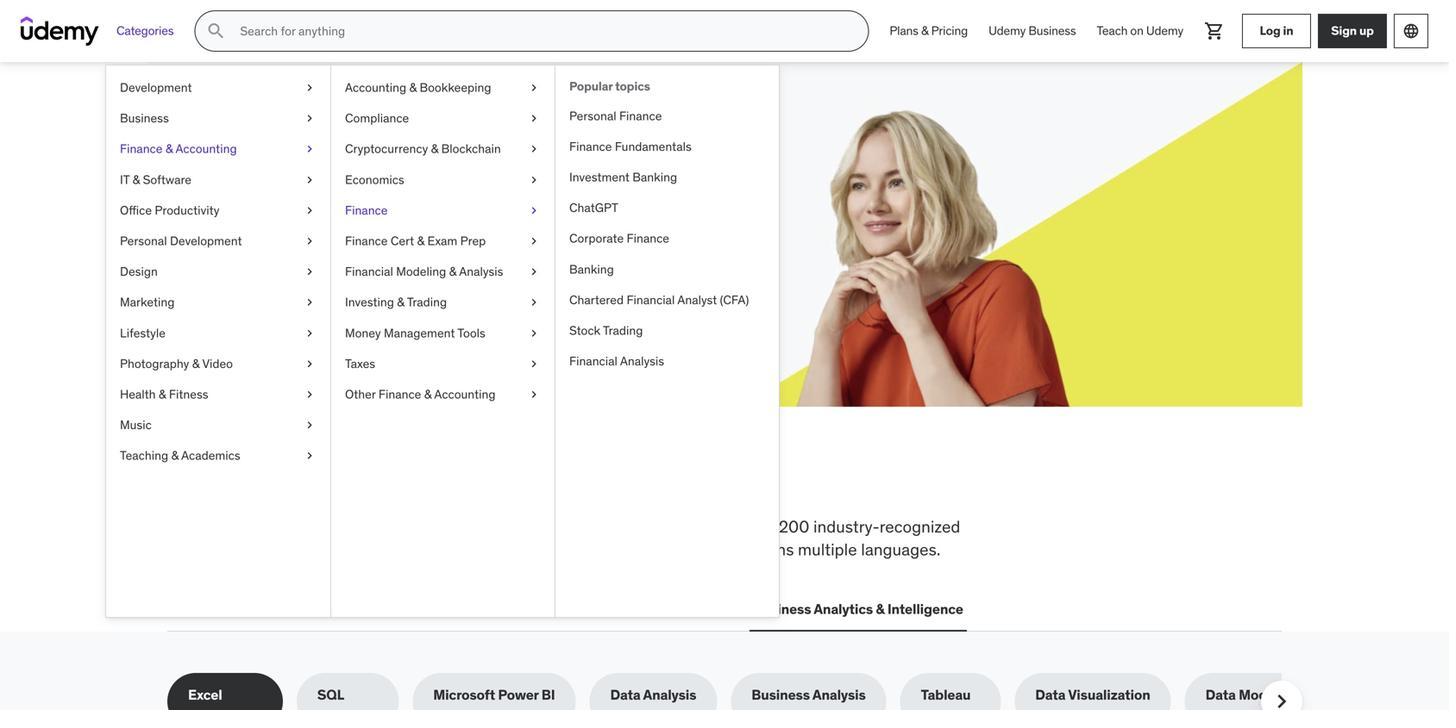 Task type: vqa. For each thing, say whether or not it's contained in the screenshot.
the Accounting in the Accounting & Bookkeeping link
yes



Task type: describe. For each thing, give the bounding box(es) containing it.
xsmall image for design
[[303, 264, 317, 280]]

finance down chatgpt link at the top of the page
[[627, 231, 669, 246]]

chartered
[[569, 292, 624, 308]]

xsmall image for financial modeling & analysis
[[527, 264, 541, 280]]

log in link
[[1242, 14, 1311, 48]]

for inside covering critical workplace skills to technical topics, including prep content for over 200 industry-recognized certifications, our catalog supports well-rounded professional development and spans multiple languages.
[[720, 517, 740, 537]]

business for business analytics & intelligence
[[753, 601, 811, 619]]

investment
[[569, 169, 630, 185]]

financial modeling & analysis link
[[331, 257, 555, 287]]

our
[[271, 540, 294, 560]]

office productivity link
[[106, 195, 330, 226]]

topic filters element
[[167, 674, 1320, 711]]

design link
[[106, 257, 330, 287]]

xsmall image for taxes
[[527, 356, 541, 373]]

tableau
[[921, 687, 971, 704]]

recognized
[[880, 517, 960, 537]]

banking inside investment banking link
[[633, 169, 677, 185]]

content
[[659, 517, 716, 537]]

finance down 15.
[[345, 233, 388, 249]]

business analysis
[[752, 687, 866, 704]]

xsmall image for finance cert & exam prep
[[527, 233, 541, 250]]

xsmall image for economics
[[527, 171, 541, 188]]

development for web
[[203, 601, 289, 619]]

0 vertical spatial skills
[[286, 460, 379, 505]]

microsoft
[[433, 687, 495, 704]]

& for video
[[192, 356, 200, 372]]

finance cert & exam prep link
[[331, 226, 555, 257]]

& for fitness
[[159, 387, 166, 402]]

sql
[[317, 687, 344, 704]]

& for trading
[[397, 295, 404, 310]]

management
[[384, 325, 455, 341]]

financial inside "link"
[[627, 292, 675, 308]]

development for personal
[[170, 233, 242, 249]]

workplace
[[290, 517, 365, 537]]

personal for personal finance
[[569, 108, 616, 124]]

xsmall image for compliance
[[527, 110, 541, 127]]

financial for financial analysis
[[569, 354, 618, 369]]

health & fitness
[[120, 387, 208, 402]]

data science button
[[521, 589, 613, 631]]

office
[[120, 203, 152, 218]]

investing
[[345, 295, 394, 310]]

choose a language image
[[1403, 22, 1420, 40]]

marketing
[[120, 295, 175, 310]]

corporate finance link
[[556, 224, 779, 254]]

including
[[551, 517, 618, 537]]

udemy business
[[989, 23, 1076, 39]]

1 udemy from the left
[[989, 23, 1026, 39]]

finance inside "link"
[[379, 387, 421, 402]]

investment banking
[[569, 169, 677, 185]]

analysis for business
[[812, 687, 866, 704]]

xsmall image for accounting & bookkeeping
[[527, 79, 541, 96]]

chartered financial analyst (cfa) link
[[556, 285, 779, 316]]

a
[[396, 180, 404, 198]]

music link
[[106, 410, 330, 441]]

future
[[425, 137, 509, 173]]

next image
[[1268, 689, 1296, 711]]

analyst
[[677, 292, 717, 308]]

academics
[[181, 448, 240, 464]]

xsmall image for development
[[303, 79, 317, 96]]

money management tools
[[345, 325, 486, 341]]

teaching & academics link
[[106, 441, 330, 472]]

& for accounting
[[165, 141, 173, 157]]

other finance & accounting link
[[331, 379, 555, 410]]

dec
[[326, 199, 351, 217]]

leadership button
[[429, 589, 507, 631]]

1 vertical spatial your
[[279, 180, 306, 198]]

cert
[[391, 233, 414, 249]]

at
[[508, 180, 520, 198]]

2 udemy from the left
[[1146, 23, 1183, 39]]

xsmall image for personal development
[[303, 233, 317, 250]]

web development
[[171, 601, 289, 619]]

prep
[[622, 517, 655, 537]]

data visualization
[[1035, 687, 1150, 704]]

& inside "button"
[[876, 601, 885, 619]]

development
[[620, 540, 715, 560]]

one
[[583, 460, 645, 505]]

prep
[[460, 233, 486, 249]]

blockchain
[[441, 141, 501, 157]]

web development button
[[167, 589, 292, 631]]

teach
[[1097, 23, 1128, 39]]

over
[[744, 517, 775, 537]]

topics,
[[498, 517, 547, 537]]

video
[[202, 356, 233, 372]]

sign up link
[[1318, 14, 1387, 48]]

xsmall image for health & fitness
[[303, 386, 317, 403]]

xsmall image for music
[[303, 417, 317, 434]]

taxes link
[[331, 349, 555, 379]]

udemy image
[[21, 16, 99, 46]]

through
[[274, 199, 323, 217]]

& right cert on the top
[[417, 233, 425, 249]]

it certifications button
[[306, 589, 415, 631]]

industry-
[[813, 517, 880, 537]]

business analytics & intelligence
[[753, 601, 963, 619]]

money
[[345, 325, 381, 341]]

finance & accounting
[[120, 141, 237, 157]]

photography & video
[[120, 356, 233, 372]]

professional
[[526, 540, 616, 560]]

economics
[[345, 172, 404, 187]]

finance up investment
[[569, 139, 612, 154]]

(cfa)
[[720, 292, 749, 308]]

xsmall image for finance
[[527, 202, 541, 219]]

0 vertical spatial in
[[1283, 23, 1293, 38]]

tools
[[458, 325, 486, 341]]

fundamentals
[[615, 139, 692, 154]]

financial analysis
[[569, 354, 664, 369]]

communication
[[630, 601, 732, 619]]

compliance link
[[331, 103, 555, 134]]

teach on udemy
[[1097, 23, 1183, 39]]

potential
[[309, 180, 364, 198]]

analytics
[[814, 601, 873, 619]]

accounting inside "link"
[[434, 387, 496, 402]]

covering critical workplace skills to technical topics, including prep content for over 200 industry-recognized certifications, our catalog supports well-rounded professional development and spans multiple languages.
[[167, 517, 960, 560]]

& for pricing
[[921, 23, 928, 39]]

place
[[651, 460, 742, 505]]

Search for anything text field
[[237, 16, 847, 46]]

xsmall image for teaching & academics
[[303, 448, 317, 465]]

design
[[120, 264, 158, 280]]

xsmall image for finance & accounting
[[303, 141, 317, 158]]

& for academics
[[171, 448, 179, 464]]

data for data modeling
[[1206, 687, 1236, 704]]



Task type: locate. For each thing, give the bounding box(es) containing it.
xsmall image inside investing & trading 'link'
[[527, 294, 541, 311]]

your up through
[[279, 180, 306, 198]]

xsmall image inside teaching & academics link
[[303, 448, 317, 465]]

& right health
[[159, 387, 166, 402]]

1 vertical spatial it
[[310, 601, 321, 619]]

finance link
[[331, 195, 555, 226]]

finance
[[619, 108, 662, 124], [569, 139, 612, 154], [120, 141, 163, 157], [345, 203, 388, 218], [627, 231, 669, 246], [345, 233, 388, 249], [379, 387, 421, 402]]

shopping cart with 0 items image
[[1204, 21, 1225, 41]]

in up including
[[543, 460, 577, 505]]

15.
[[354, 199, 371, 217]]

business link
[[106, 103, 330, 134]]

banking inside banking "link"
[[569, 262, 614, 277]]

xsmall image inside health & fitness 'link'
[[303, 386, 317, 403]]

analysis for data
[[643, 687, 696, 704]]

business inside "button"
[[753, 601, 811, 619]]

0 horizontal spatial financial
[[345, 264, 393, 280]]

it for it & software
[[120, 172, 130, 187]]

health & fitness link
[[106, 379, 330, 410]]

xsmall image inside other finance & accounting "link"
[[527, 386, 541, 403]]

covering
[[167, 517, 233, 537]]

need
[[454, 460, 537, 505]]

& right plans on the right top of page
[[921, 23, 928, 39]]

skills for your future expand your potential with a course. starting at just $12.99 through dec 15.
[[229, 137, 546, 217]]

personal development link
[[106, 226, 330, 257]]

development right the web
[[203, 601, 289, 619]]

for up and
[[720, 517, 740, 537]]

banking down fundamentals
[[633, 169, 677, 185]]

1 horizontal spatial accounting
[[345, 80, 406, 95]]

0 vertical spatial it
[[120, 172, 130, 187]]

it & software link
[[106, 165, 330, 195]]

0 horizontal spatial for
[[312, 137, 352, 173]]

for up potential
[[312, 137, 352, 173]]

0 horizontal spatial banking
[[569, 262, 614, 277]]

modeling for financial
[[396, 264, 446, 280]]

1 vertical spatial modeling
[[1239, 687, 1299, 704]]

trading inside stock trading link
[[603, 323, 643, 339]]

trading up financial analysis
[[603, 323, 643, 339]]

xsmall image
[[303, 79, 317, 96], [303, 110, 317, 127], [527, 110, 541, 127], [303, 141, 317, 158], [527, 141, 541, 158], [527, 171, 541, 188], [303, 202, 317, 219], [303, 233, 317, 250], [527, 233, 541, 250], [303, 294, 317, 311], [527, 325, 541, 342], [303, 356, 317, 373], [527, 356, 541, 373]]

photography & video link
[[106, 349, 330, 379]]

0 horizontal spatial udemy
[[989, 23, 1026, 39]]

accounting
[[345, 80, 406, 95], [176, 141, 237, 157], [434, 387, 496, 402]]

xsmall image inside "photography & video" link
[[303, 356, 317, 373]]

200
[[779, 517, 809, 537]]

multiple
[[798, 540, 857, 560]]

& up software
[[165, 141, 173, 157]]

all the skills you need in one place
[[167, 460, 742, 505]]

xsmall image inside economics link
[[527, 171, 541, 188]]

& for blockchain
[[431, 141, 438, 157]]

power
[[498, 687, 539, 704]]

spans
[[751, 540, 794, 560]]

data left "visualization"
[[1035, 687, 1066, 704]]

finance up it & software
[[120, 141, 163, 157]]

teaching
[[120, 448, 168, 464]]

trading inside investing & trading 'link'
[[407, 295, 447, 310]]

2 horizontal spatial accounting
[[434, 387, 496, 402]]

financial up investing on the left top of page
[[345, 264, 393, 280]]

course.
[[407, 180, 452, 198]]

data left science
[[525, 601, 555, 619]]

1 horizontal spatial in
[[1283, 23, 1293, 38]]

skills
[[286, 460, 379, 505], [369, 517, 406, 537]]

microsoft power bi
[[433, 687, 555, 704]]

analysis for financial
[[620, 354, 664, 369]]

xsmall image inside business link
[[303, 110, 317, 127]]

xsmall image for cryptocurrency & blockchain
[[527, 141, 541, 158]]

xsmall image inside taxes link
[[527, 356, 541, 373]]

1 horizontal spatial udemy
[[1146, 23, 1183, 39]]

data science
[[525, 601, 609, 619]]

xsmall image
[[527, 79, 541, 96], [303, 171, 317, 188], [527, 202, 541, 219], [303, 264, 317, 280], [527, 264, 541, 280], [527, 294, 541, 311], [303, 325, 317, 342], [303, 386, 317, 403], [527, 386, 541, 403], [303, 417, 317, 434], [303, 448, 317, 465]]

modeling inside topic filters element
[[1239, 687, 1299, 704]]

0 vertical spatial for
[[312, 137, 352, 173]]

xsmall image for marketing
[[303, 294, 317, 311]]

finance & accounting link
[[106, 134, 330, 165]]

2 vertical spatial accounting
[[434, 387, 496, 402]]

& left video
[[192, 356, 200, 372]]

$12.99
[[229, 199, 271, 217]]

accounting & bookkeeping link
[[331, 72, 555, 103]]

software
[[143, 172, 191, 187]]

udemy right the "pricing"
[[989, 23, 1026, 39]]

finance down with
[[345, 203, 388, 218]]

your up with
[[357, 137, 420, 173]]

data left next 'icon'
[[1206, 687, 1236, 704]]

& right investing on the left top of page
[[397, 295, 404, 310]]

financial down banking "link"
[[627, 292, 675, 308]]

it for it certifications
[[310, 601, 321, 619]]

business inside topic filters element
[[752, 687, 810, 704]]

1 horizontal spatial trading
[[603, 323, 643, 339]]

1 vertical spatial development
[[170, 233, 242, 249]]

1 horizontal spatial banking
[[633, 169, 677, 185]]

1 vertical spatial trading
[[603, 323, 643, 339]]

xsmall image inside money management tools "link"
[[527, 325, 541, 342]]

skills
[[229, 137, 307, 173]]

data for data visualization
[[1035, 687, 1066, 704]]

& down compliance "link"
[[431, 141, 438, 157]]

& inside "link"
[[424, 387, 432, 402]]

business analytics & intelligence button
[[749, 589, 967, 631]]

finance right other
[[379, 387, 421, 402]]

the
[[224, 460, 279, 505]]

udemy business link
[[978, 10, 1086, 52]]

xsmall image for business
[[303, 110, 317, 127]]

pricing
[[931, 23, 968, 39]]

stock trading
[[569, 323, 643, 339]]

xsmall image inside finance cert & exam prep "link"
[[527, 233, 541, 250]]

chatgpt link
[[556, 193, 779, 224]]

& left bookkeeping
[[409, 80, 417, 95]]

1 horizontal spatial your
[[357, 137, 420, 173]]

1 vertical spatial accounting
[[176, 141, 237, 157]]

0 vertical spatial modeling
[[396, 264, 446, 280]]

xsmall image for money management tools
[[527, 325, 541, 342]]

udemy
[[989, 23, 1026, 39], [1146, 23, 1183, 39]]

& right the analytics
[[876, 601, 885, 619]]

personal down the popular
[[569, 108, 616, 124]]

0 horizontal spatial accounting
[[176, 141, 237, 157]]

financial
[[345, 264, 393, 280], [627, 292, 675, 308], [569, 354, 618, 369]]

0 vertical spatial personal
[[569, 108, 616, 124]]

xsmall image inside the marketing link
[[303, 294, 317, 311]]

1 vertical spatial skills
[[369, 517, 406, 537]]

xsmall image for lifestyle
[[303, 325, 317, 342]]

0 vertical spatial banking
[[633, 169, 677, 185]]

xsmall image inside personal development link
[[303, 233, 317, 250]]

1 vertical spatial for
[[720, 517, 740, 537]]

udemy right on
[[1146, 23, 1183, 39]]

taxes
[[345, 356, 375, 372]]

xsmall image for other finance & accounting
[[527, 386, 541, 403]]

accounting down business link
[[176, 141, 237, 157]]

1 vertical spatial banking
[[569, 262, 614, 277]]

0 horizontal spatial modeling
[[396, 264, 446, 280]]

business for business analysis
[[752, 687, 810, 704]]

xsmall image for investing & trading
[[527, 294, 541, 311]]

personal development
[[120, 233, 242, 249]]

skills up supports
[[369, 517, 406, 537]]

visualization
[[1068, 687, 1150, 704]]

data for data analysis
[[610, 687, 640, 704]]

web
[[171, 601, 200, 619]]

& down taxes link at left
[[424, 387, 432, 402]]

accounting inside "link"
[[176, 141, 237, 157]]

leadership
[[433, 601, 504, 619]]

xsmall image for photography & video
[[303, 356, 317, 373]]

technical
[[428, 517, 495, 537]]

xsmall image inside lifestyle link
[[303, 325, 317, 342]]

finance down topics
[[619, 108, 662, 124]]

office productivity
[[120, 203, 219, 218]]

xsmall image inside music link
[[303, 417, 317, 434]]

financial for financial modeling & analysis
[[345, 264, 393, 280]]

finance element
[[555, 66, 779, 618]]

1 horizontal spatial it
[[310, 601, 321, 619]]

xsmall image for office productivity
[[303, 202, 317, 219]]

& for bookkeeping
[[409, 80, 417, 95]]

submit search image
[[206, 21, 226, 41]]

teach on udemy link
[[1086, 10, 1194, 52]]

analysis inside the financial analysis link
[[620, 354, 664, 369]]

personal for personal development
[[120, 233, 167, 249]]

log
[[1260, 23, 1281, 38]]

excel
[[188, 687, 222, 704]]

it left certifications
[[310, 601, 321, 619]]

modeling for data
[[1239, 687, 1299, 704]]

bookkeeping
[[420, 80, 491, 95]]

finance fundamentals
[[569, 139, 692, 154]]

& down finance cert & exam prep "link" at top
[[449, 264, 456, 280]]

sign
[[1331, 23, 1357, 38]]

starting
[[455, 180, 505, 198]]

banking link
[[556, 254, 779, 285]]

fitness
[[169, 387, 208, 402]]

data for data science
[[525, 601, 555, 619]]

health
[[120, 387, 156, 402]]

0 horizontal spatial personal
[[120, 233, 167, 249]]

productivity
[[155, 203, 219, 218]]

trading down financial modeling & analysis
[[407, 295, 447, 310]]

& up "office"
[[132, 172, 140, 187]]

& for software
[[132, 172, 140, 187]]

xsmall image inside development link
[[303, 79, 317, 96]]

corporate finance
[[569, 231, 669, 246]]

2 horizontal spatial financial
[[627, 292, 675, 308]]

0 vertical spatial development
[[120, 80, 192, 95]]

xsmall image inside cryptocurrency & blockchain link
[[527, 141, 541, 158]]

0 vertical spatial trading
[[407, 295, 447, 310]]

it up "office"
[[120, 172, 130, 187]]

data analysis
[[610, 687, 696, 704]]

financial down stock
[[569, 354, 618, 369]]

all
[[167, 460, 218, 505]]

0 horizontal spatial in
[[543, 460, 577, 505]]

well-
[[425, 540, 461, 560]]

xsmall image inside accounting & bookkeeping link
[[527, 79, 541, 96]]

1 vertical spatial personal
[[120, 233, 167, 249]]

2 vertical spatial development
[[203, 601, 289, 619]]

data inside data science button
[[525, 601, 555, 619]]

analysis inside financial modeling & analysis link
[[459, 264, 503, 280]]

skills inside covering critical workplace skills to technical topics, including prep content for over 200 industry-recognized certifications, our catalog supports well-rounded professional development and spans multiple languages.
[[369, 517, 406, 537]]

personal inside personal finance link
[[569, 108, 616, 124]]

& right "teaching"
[[171, 448, 179, 464]]

accounting up compliance
[[345, 80, 406, 95]]

it inside button
[[310, 601, 321, 619]]

0 vertical spatial accounting
[[345, 80, 406, 95]]

1 horizontal spatial financial
[[569, 354, 618, 369]]

xsmall image inside finance & accounting "link"
[[303, 141, 317, 158]]

accounting down taxes link at left
[[434, 387, 496, 402]]

popular topics
[[569, 78, 650, 94]]

development
[[120, 80, 192, 95], [170, 233, 242, 249], [203, 601, 289, 619]]

corporate
[[569, 231, 624, 246]]

xsmall image inside it & software link
[[303, 171, 317, 188]]

categories button
[[106, 10, 184, 52]]

xsmall image inside office productivity link
[[303, 202, 317, 219]]

on
[[1130, 23, 1144, 39]]

0 vertical spatial financial
[[345, 264, 393, 280]]

development down office productivity link
[[170, 233, 242, 249]]

it & software
[[120, 172, 191, 187]]

chatgpt
[[569, 200, 618, 216]]

expand
[[229, 180, 276, 198]]

skills up workplace
[[286, 460, 379, 505]]

you
[[385, 460, 447, 505]]

for inside skills for your future expand your potential with a course. starting at just $12.99 through dec 15.
[[312, 137, 352, 173]]

0 horizontal spatial trading
[[407, 295, 447, 310]]

2 vertical spatial financial
[[569, 354, 618, 369]]

data right the bi at the bottom left
[[610, 687, 640, 704]]

trading
[[407, 295, 447, 310], [603, 323, 643, 339]]

xsmall image for it & software
[[303, 171, 317, 188]]

personal inside personal development link
[[120, 233, 167, 249]]

1 horizontal spatial personal
[[569, 108, 616, 124]]

in right 'log'
[[1283, 23, 1293, 38]]

1 vertical spatial financial
[[627, 292, 675, 308]]

cryptocurrency
[[345, 141, 428, 157]]

business for business
[[120, 110, 169, 126]]

1 horizontal spatial for
[[720, 517, 740, 537]]

1 horizontal spatial modeling
[[1239, 687, 1299, 704]]

it
[[120, 172, 130, 187], [310, 601, 321, 619]]

0 horizontal spatial your
[[279, 180, 306, 198]]

xsmall image inside financial modeling & analysis link
[[527, 264, 541, 280]]

1 vertical spatial in
[[543, 460, 577, 505]]

catalog
[[298, 540, 353, 560]]

banking up chartered
[[569, 262, 614, 277]]

economics link
[[331, 165, 555, 195]]

0 horizontal spatial it
[[120, 172, 130, 187]]

rounded
[[461, 540, 522, 560]]

xsmall image inside design link
[[303, 264, 317, 280]]

development inside button
[[203, 601, 289, 619]]

xsmall image inside compliance "link"
[[527, 110, 541, 127]]

your
[[357, 137, 420, 173], [279, 180, 306, 198]]

certifications,
[[167, 540, 267, 560]]

xsmall image inside finance link
[[527, 202, 541, 219]]

categories
[[116, 23, 174, 39]]

plans & pricing
[[890, 23, 968, 39]]

development down categories dropdown button on the left
[[120, 80, 192, 95]]

up
[[1359, 23, 1374, 38]]

0 vertical spatial your
[[357, 137, 420, 173]]

accounting & bookkeeping
[[345, 80, 491, 95]]

personal up the design
[[120, 233, 167, 249]]



